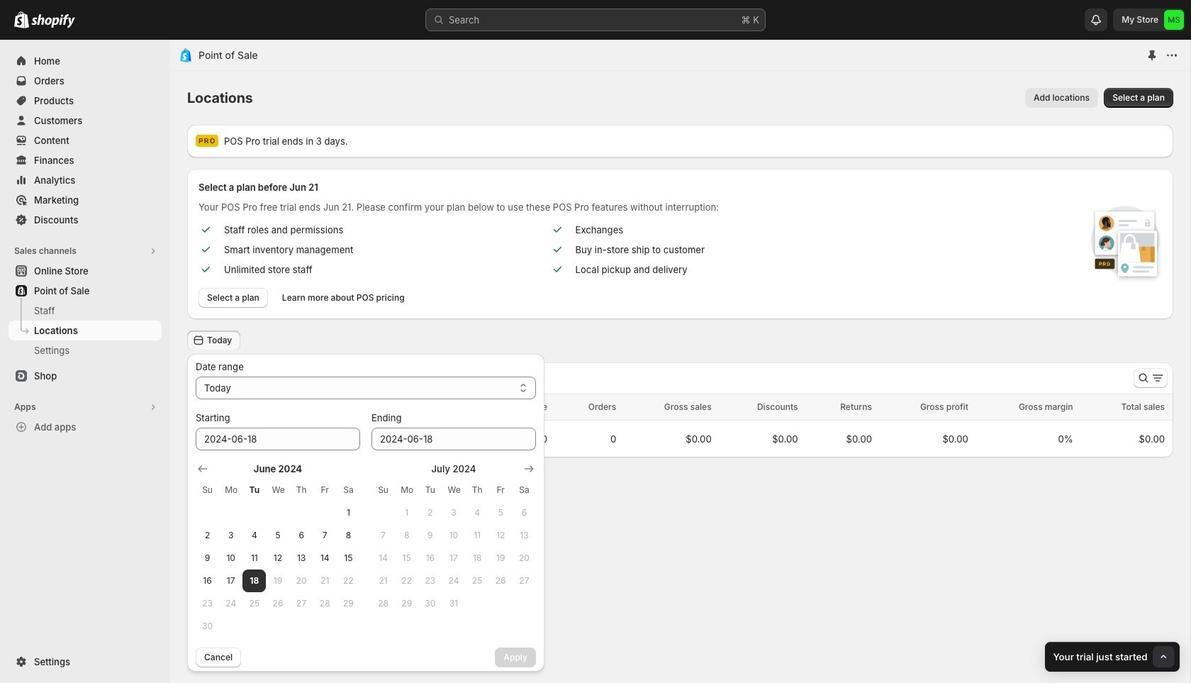 Task type: describe. For each thing, give the bounding box(es) containing it.
fullscreen dialog
[[170, 40, 1191, 683]]

icon for point of sale image
[[179, 48, 193, 62]]

shopify image
[[14, 11, 29, 28]]

shopify image
[[31, 14, 75, 28]]



Task type: locate. For each thing, give the bounding box(es) containing it.
my store image
[[1165, 10, 1185, 30]]



Task type: vqa. For each thing, say whether or not it's contained in the screenshot.
0.00 text box
no



